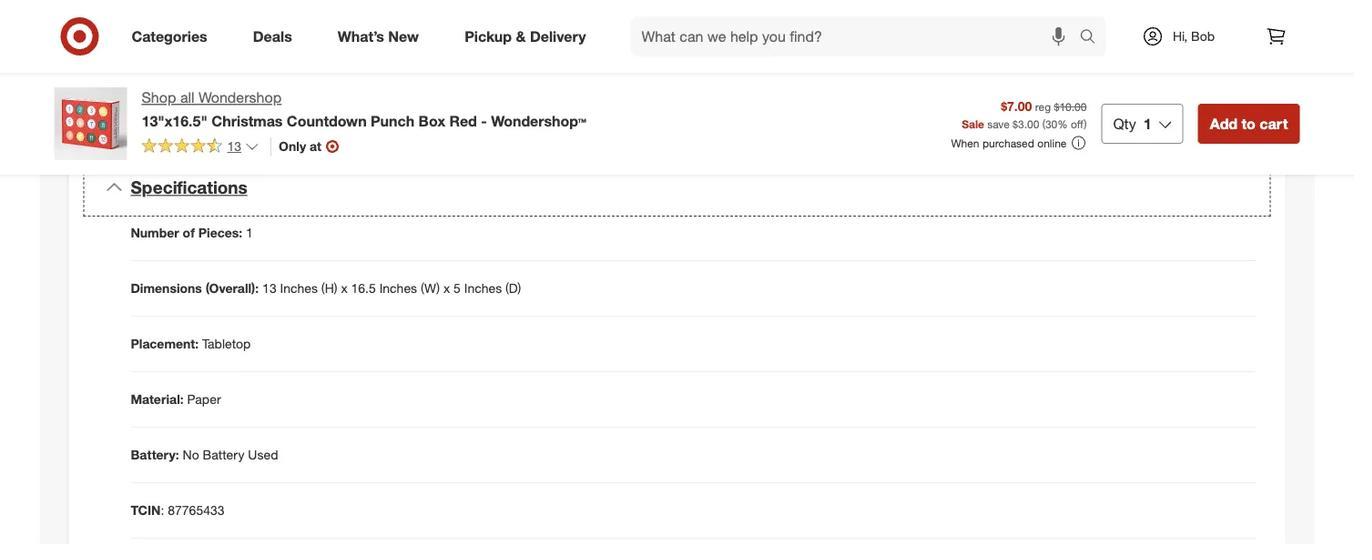 Task type: describe. For each thing, give the bounding box(es) containing it.
battery: no battery used
[[131, 447, 278, 463]]

13 link
[[142, 137, 260, 158]]

qty 1
[[1113, 115, 1152, 133]]

tcin
[[131, 503, 161, 519]]

tcin : 87765433
[[131, 503, 225, 519]]

red
[[449, 112, 477, 130]]

all
[[180, 89, 194, 107]]

reg
[[1035, 100, 1051, 113]]

hi,
[[1173, 28, 1188, 44]]

this
[[667, 44, 703, 70]]

categories link
[[116, 16, 230, 56]]

(h)
[[321, 281, 337, 297]]

deals
[[253, 27, 292, 45]]

1 horizontal spatial 13
[[262, 281, 277, 297]]

sale
[[962, 117, 984, 131]]

placement:
[[131, 336, 199, 352]]

0 horizontal spatial 1
[[246, 225, 253, 241]]

off
[[1071, 117, 1084, 131]]

$7.00 reg $10.00 sale save $ 3.00 ( 30 % off )
[[962, 98, 1087, 131]]

box
[[419, 112, 445, 130]]

image of 13"x16.5" christmas countdown punch box red - wondershop™ image
[[54, 87, 127, 160]]

0 vertical spatial 1
[[1144, 115, 1152, 133]]

search button
[[1071, 16, 1115, 60]]

countdown
[[287, 112, 367, 130]]

qty
[[1113, 115, 1136, 133]]

What can we help you find? suggestions appear below search field
[[631, 16, 1084, 56]]

(
[[1042, 117, 1045, 131]]

tabletop
[[202, 336, 251, 352]]

1 x from the left
[[341, 281, 348, 297]]

2 x from the left
[[443, 281, 450, 297]]

when
[[951, 136, 979, 150]]

what's new
[[338, 27, 419, 45]]

(d)
[[505, 281, 521, 297]]

)
[[1084, 117, 1087, 131]]

:
[[161, 503, 164, 519]]

specifications button
[[83, 159, 1271, 217]]

shop
[[142, 89, 176, 107]]

only at
[[279, 138, 321, 154]]

wondershop
[[199, 89, 282, 107]]

shop all wondershop 13"x16.5" christmas countdown punch box red - wondershop™
[[142, 89, 586, 130]]

pickup & delivery link
[[449, 16, 609, 56]]

add to cart
[[1210, 115, 1288, 133]]

(w)
[[421, 281, 440, 297]]

search
[[1071, 29, 1115, 47]]

what's
[[338, 27, 384, 45]]

1 inches from the left
[[280, 281, 318, 297]]

item
[[709, 44, 753, 70]]

add
[[1210, 115, 1238, 133]]

material: paper
[[131, 392, 221, 408]]

$7.00
[[1001, 98, 1032, 114]]



Task type: vqa. For each thing, say whether or not it's contained in the screenshot.
the leftmost 'x'
yes



Task type: locate. For each thing, give the bounding box(es) containing it.
pickup & delivery
[[465, 27, 586, 45]]

13 right (overall):
[[262, 281, 277, 297]]

13 down christmas
[[227, 138, 241, 154]]

punch
[[371, 112, 415, 130]]

delivery
[[530, 27, 586, 45]]

x right the (h)
[[341, 281, 348, 297]]

1 horizontal spatial 1
[[1144, 115, 1152, 133]]

$10.00
[[1054, 100, 1087, 113]]

2 inches from the left
[[379, 281, 417, 297]]

christmas
[[212, 112, 283, 130]]

3 inches from the left
[[464, 281, 502, 297]]

0 horizontal spatial inches
[[280, 281, 318, 297]]

$
[[1013, 117, 1018, 131]]

1 vertical spatial 13
[[262, 281, 277, 297]]

about this item
[[601, 44, 753, 70]]

number of pieces: 1
[[131, 225, 253, 241]]

paper
[[187, 392, 221, 408]]

x left 5
[[443, 281, 450, 297]]

battery
[[203, 447, 244, 463]]

(overall):
[[205, 281, 259, 297]]

dimensions
[[131, 281, 202, 297]]

x
[[341, 281, 348, 297], [443, 281, 450, 297]]

cart
[[1260, 115, 1288, 133]]

save
[[987, 117, 1010, 131]]

&
[[516, 27, 526, 45]]

pieces:
[[198, 225, 242, 241]]

bob
[[1191, 28, 1215, 44]]

used
[[248, 447, 278, 463]]

1
[[1144, 115, 1152, 133], [246, 225, 253, 241]]

only
[[279, 138, 306, 154]]

of
[[183, 225, 195, 241]]

0 horizontal spatial 13
[[227, 138, 241, 154]]

5
[[454, 281, 461, 297]]

what's new link
[[322, 16, 442, 56]]

purchased
[[983, 136, 1034, 150]]

1 horizontal spatial x
[[443, 281, 450, 297]]

when purchased online
[[951, 136, 1067, 150]]

1 right pieces: at the top of page
[[246, 225, 253, 241]]

new
[[388, 27, 419, 45]]

material:
[[131, 392, 184, 408]]

3.00
[[1018, 117, 1039, 131]]

hi, bob
[[1173, 28, 1215, 44]]

about
[[601, 44, 661, 70]]

16.5
[[351, 281, 376, 297]]

inches right 5
[[464, 281, 502, 297]]

-
[[481, 112, 487, 130]]

dimensions (overall): 13 inches (h) x 16.5 inches (w) x 5 inches (d)
[[131, 281, 521, 297]]

1 horizontal spatial inches
[[379, 281, 417, 297]]

inches
[[280, 281, 318, 297], [379, 281, 417, 297], [464, 281, 502, 297]]

battery:
[[131, 447, 179, 463]]

online
[[1038, 136, 1067, 150]]

1 right qty
[[1144, 115, 1152, 133]]

2 horizontal spatial inches
[[464, 281, 502, 297]]

pickup
[[465, 27, 512, 45]]

deals link
[[237, 16, 315, 56]]

number
[[131, 225, 179, 241]]

0 horizontal spatial x
[[341, 281, 348, 297]]

add to cart button
[[1198, 104, 1300, 144]]

30
[[1045, 117, 1058, 131]]

0 vertical spatial 13
[[227, 138, 241, 154]]

wondershop™
[[491, 112, 586, 130]]

specifications
[[131, 177, 247, 198]]

13"x16.5"
[[142, 112, 207, 130]]

87765433
[[168, 503, 225, 519]]

%
[[1058, 117, 1068, 131]]

placement: tabletop
[[131, 336, 251, 352]]

13
[[227, 138, 241, 154], [262, 281, 277, 297]]

1 vertical spatial 1
[[246, 225, 253, 241]]

at
[[310, 138, 321, 154]]

to
[[1242, 115, 1256, 133]]

inches left the (h)
[[280, 281, 318, 297]]

no
[[183, 447, 199, 463]]

inches left (w) on the bottom
[[379, 281, 417, 297]]

categories
[[132, 27, 207, 45]]



